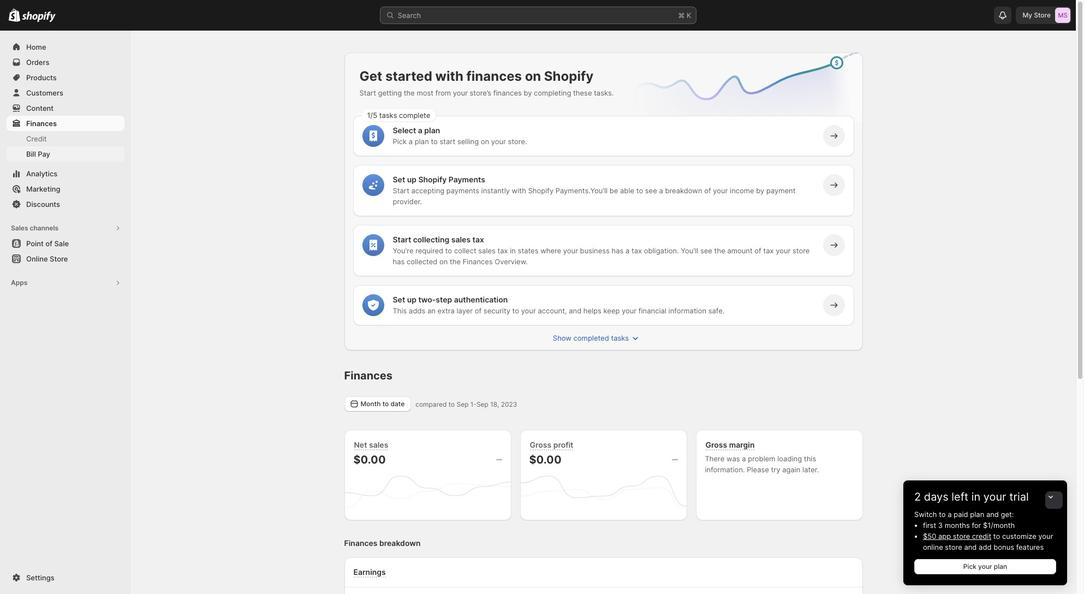 Task type: describe. For each thing, give the bounding box(es) containing it.
products
[[26, 73, 57, 82]]

finances link
[[7, 116, 125, 131]]

select a plan image
[[368, 131, 379, 141]]

tasks.
[[594, 88, 614, 97]]

a left paid
[[948, 510, 952, 519]]

your inside dropdown button
[[984, 490, 1007, 504]]

2 sep from the left
[[477, 400, 489, 408]]

up for two-
[[407, 295, 417, 304]]

of inside button
[[46, 239, 52, 248]]

this
[[804, 454, 817, 463]]

where
[[541, 246, 562, 255]]

online store button
[[0, 251, 131, 267]]

a down "select"
[[409, 137, 413, 146]]

two-
[[419, 295, 436, 304]]

show completed tasks button
[[347, 330, 848, 346]]

credit
[[973, 532, 992, 541]]

plan up start at top
[[425, 126, 440, 135]]

problem
[[748, 454, 776, 463]]

gross for gross margin there was a problem loading this information. please try again later.
[[706, 440, 728, 450]]

set up shopify payments start accepting payments instantly with shopify payments.you'll be able to see a breakdown of your income by payment provider.
[[393, 175, 796, 206]]

information.
[[705, 465, 745, 474]]

settings
[[26, 573, 54, 582]]

your right amount
[[776, 246, 791, 255]]

finances breakdown
[[344, 539, 421, 548]]

orders link
[[7, 55, 125, 70]]

bonus
[[994, 543, 1015, 552]]

security
[[484, 306, 511, 315]]

tax up overview.
[[498, 246, 508, 255]]

content
[[26, 104, 54, 113]]

overview.
[[495, 257, 528, 266]]

switch
[[915, 510, 938, 519]]

home link
[[7, 39, 125, 55]]

18,
[[491, 400, 499, 408]]

get:
[[1001, 510, 1014, 519]]

discounts link
[[7, 197, 125, 212]]

point of sale button
[[0, 236, 131, 251]]

orders
[[26, 58, 49, 67]]

month
[[361, 400, 381, 408]]

2 days left in your trial button
[[904, 481, 1068, 504]]

your left account,
[[521, 306, 536, 315]]

store.
[[508, 137, 527, 146]]

a inside set up shopify payments start accepting payments instantly with shopify payments.you'll be able to see a breakdown of your income by payment provider.
[[659, 186, 663, 195]]

on inside the start collecting sales tax you're required to collect sales tax in states where your business has a tax obligation. you'll see the amount of tax your store has collected on the finances overview.
[[440, 257, 448, 266]]

$50
[[924, 532, 937, 541]]

up for shopify
[[407, 175, 417, 184]]

the inside get started with finances on shopify start getting the most from your store's finances by completing these tasks.
[[404, 88, 415, 97]]

gross for gross profit
[[530, 440, 552, 450]]

to inside set up two-step authentication this adds an extra layer of security to your account, and helps keep your financial information safe.
[[513, 306, 519, 315]]

my store image
[[1056, 8, 1071, 23]]

breakdown inside set up shopify payments start accepting payments instantly with shopify payments.you'll be able to see a breakdown of your income by payment provider.
[[665, 186, 703, 195]]

finances up "earnings"
[[344, 539, 378, 548]]

line chart image
[[615, 50, 865, 140]]

you'll
[[681, 246, 699, 255]]

store inside the start collecting sales tax you're required to collect sales tax in states where your business has a tax obligation. you'll see the amount of tax your store has collected on the finances overview.
[[793, 246, 810, 255]]

2
[[915, 490, 921, 504]]

1 vertical spatial has
[[393, 257, 405, 266]]

to up 3
[[940, 510, 946, 519]]

bill pay
[[26, 150, 50, 158]]

and for switch
[[987, 510, 999, 519]]

adds
[[409, 306, 426, 315]]

most
[[417, 88, 434, 97]]

search
[[398, 11, 421, 20]]

pick inside pick your plan link
[[964, 563, 977, 571]]

analytics link
[[7, 166, 125, 181]]

bill pay link
[[7, 146, 125, 162]]

tax right amount
[[764, 246, 774, 255]]

helps
[[584, 306, 602, 315]]

products link
[[7, 70, 125, 85]]

be
[[610, 186, 618, 195]]

$0.00 for gross
[[530, 453, 562, 466]]

information
[[669, 306, 707, 315]]

first 3 months for $1/month
[[924, 521, 1015, 530]]

get
[[360, 68, 383, 84]]

store for my store
[[1035, 11, 1051, 19]]

finances down content
[[26, 119, 57, 128]]

1/5
[[367, 111, 377, 120]]

sales channels button
[[7, 221, 125, 236]]

2 vertical spatial the
[[450, 257, 461, 266]]

1 vertical spatial sales
[[479, 246, 496, 255]]

by inside set up shopify payments start accepting payments instantly with shopify payments.you'll be able to see a breakdown of your income by payment provider.
[[757, 186, 765, 195]]

these
[[573, 88, 592, 97]]

net
[[354, 440, 367, 450]]

a right "select"
[[418, 126, 423, 135]]

see inside the start collecting sales tax you're required to collect sales tax in states where your business has a tax obligation. you'll see the amount of tax your store has collected on the finances overview.
[[701, 246, 713, 255]]

start inside the start collecting sales tax you're required to collect sales tax in states where your business has a tax obligation. you'll see the amount of tax your store has collected on the finances overview.
[[393, 235, 411, 244]]

trial
[[1010, 490, 1029, 504]]

profit
[[554, 440, 574, 450]]

later.
[[803, 465, 819, 474]]

payment
[[767, 186, 796, 195]]

select a plan pick a plan to start selling on your store.
[[393, 126, 527, 146]]

point of sale
[[26, 239, 69, 248]]

$0.00 for net
[[354, 453, 386, 466]]

my
[[1023, 11, 1033, 19]]

earnings
[[354, 567, 386, 577]]

please
[[747, 465, 769, 474]]

credit link
[[7, 131, 125, 146]]

set up two-step authentication this adds an extra layer of security to your account, and helps keep your financial information safe.
[[393, 295, 725, 315]]

days
[[925, 490, 949, 504]]

2 days left in your trial
[[915, 490, 1029, 504]]

margin
[[730, 440, 755, 450]]

⌘ k
[[679, 11, 692, 20]]

settings link
[[7, 570, 125, 586]]

sale
[[54, 239, 69, 248]]

on inside get started with finances on shopify start getting the most from your store's finances by completing these tasks.
[[525, 68, 541, 84]]

online
[[924, 543, 944, 552]]

to inside the start collecting sales tax you're required to collect sales tax in states where your business has a tax obligation. you'll see the amount of tax your store has collected on the finances overview.
[[446, 246, 452, 255]]

sales channels
[[11, 224, 59, 232]]

provider.
[[393, 197, 422, 206]]

gross margin there was a problem loading this information. please try again later.
[[705, 440, 819, 474]]

by inside get started with finances on shopify start getting the most from your store's finances by completing these tasks.
[[524, 88, 532, 97]]

online store
[[26, 255, 68, 263]]

your inside select a plan pick a plan to start selling on your store.
[[491, 137, 506, 146]]

layer
[[457, 306, 473, 315]]

month to date
[[361, 400, 405, 408]]

no change image for net sales
[[496, 456, 502, 464]]

1 vertical spatial store
[[954, 532, 971, 541]]

start inside set up shopify payments start accepting payments instantly with shopify payments.you'll be able to see a breakdown of your income by payment provider.
[[393, 186, 410, 195]]

$1/month
[[984, 521, 1015, 530]]



Task type: vqa. For each thing, say whether or not it's contained in the screenshot.


Task type: locate. For each thing, give the bounding box(es) containing it.
0 horizontal spatial sales
[[369, 440, 389, 450]]

start down get
[[360, 88, 376, 97]]

1 vertical spatial see
[[701, 246, 713, 255]]

started
[[386, 68, 433, 84]]

1 horizontal spatial with
[[512, 186, 526, 195]]

a inside gross margin there was a problem loading this information. please try again later.
[[742, 454, 746, 463]]

this
[[393, 306, 407, 315]]

in inside dropdown button
[[972, 490, 981, 504]]

set up provider.
[[393, 175, 405, 184]]

sales right net
[[369, 440, 389, 450]]

2 horizontal spatial the
[[715, 246, 726, 255]]

up inside set up two-step authentication this adds an extra layer of security to your account, and helps keep your financial information safe.
[[407, 295, 417, 304]]

breakdown
[[665, 186, 703, 195], [380, 539, 421, 548]]

finances up store's
[[467, 68, 522, 84]]

my store
[[1023, 11, 1051, 19]]

0 vertical spatial breakdown
[[665, 186, 703, 195]]

store
[[1035, 11, 1051, 19], [50, 255, 68, 263]]

the down "collect"
[[450, 257, 461, 266]]

compared
[[416, 400, 447, 408]]

your inside set up shopify payments start accepting payments instantly with shopify payments.you'll be able to see a breakdown of your income by payment provider.
[[713, 186, 728, 195]]

store right 'my'
[[1035, 11, 1051, 19]]

1 vertical spatial the
[[715, 246, 726, 255]]

1 horizontal spatial in
[[972, 490, 981, 504]]

a right the was
[[742, 454, 746, 463]]

1 vertical spatial with
[[512, 186, 526, 195]]

your left income
[[713, 186, 728, 195]]

has down you're
[[393, 257, 405, 266]]

of inside the start collecting sales tax you're required to collect sales tax in states where your business has a tax obligation. you'll see the amount of tax your store has collected on the finances overview.
[[755, 246, 762, 255]]

account,
[[538, 306, 567, 315]]

2 days left in your trial element
[[904, 509, 1068, 586]]

paid
[[954, 510, 969, 519]]

1 horizontal spatial on
[[481, 137, 489, 146]]

1 vertical spatial in
[[972, 490, 981, 504]]

1 vertical spatial on
[[481, 137, 489, 146]]

on
[[525, 68, 541, 84], [481, 137, 489, 146], [440, 257, 448, 266]]

1 vertical spatial tasks
[[611, 334, 629, 342]]

marketing link
[[7, 181, 125, 197]]

⌘
[[679, 11, 685, 20]]

0 horizontal spatial has
[[393, 257, 405, 266]]

shopify left payments.you'll
[[528, 186, 554, 195]]

0 vertical spatial in
[[510, 246, 516, 255]]

of inside set up shopify payments start accepting payments instantly with shopify payments.you'll be able to see a breakdown of your income by payment provider.
[[705, 186, 711, 195]]

with
[[436, 68, 464, 84], [512, 186, 526, 195]]

sep left "1-"
[[457, 400, 469, 408]]

of inside set up two-step authentication this adds an extra layer of security to your account, and helps keep your financial information safe.
[[475, 306, 482, 315]]

an
[[428, 306, 436, 315]]

2 vertical spatial store
[[946, 543, 963, 552]]

1 horizontal spatial tasks
[[611, 334, 629, 342]]

2 gross from the left
[[706, 440, 728, 450]]

1 vertical spatial up
[[407, 295, 417, 304]]

1 horizontal spatial store
[[1035, 11, 1051, 19]]

1 vertical spatial by
[[757, 186, 765, 195]]

$0.00 down gross profit dropdown button
[[530, 453, 562, 466]]

0 horizontal spatial no change image
[[496, 456, 502, 464]]

0 horizontal spatial the
[[404, 88, 415, 97]]

in
[[510, 246, 516, 255], [972, 490, 981, 504]]

shopify image
[[9, 9, 20, 22], [22, 11, 56, 22]]

with up from at the top
[[436, 68, 464, 84]]

0 horizontal spatial shopify image
[[9, 9, 20, 22]]

0 horizontal spatial see
[[645, 186, 657, 195]]

income
[[730, 186, 755, 195]]

channels
[[30, 224, 59, 232]]

collected
[[407, 257, 438, 266]]

1 set from the top
[[393, 175, 405, 184]]

show completed tasks
[[553, 334, 629, 342]]

start
[[440, 137, 456, 146]]

and left "helps"
[[569, 306, 582, 315]]

first
[[924, 521, 937, 530]]

set up this
[[393, 295, 405, 304]]

financial
[[639, 306, 667, 315]]

0 horizontal spatial gross
[[530, 440, 552, 450]]

point of sale link
[[7, 236, 125, 251]]

pick your plan link
[[915, 559, 1057, 575]]

0 vertical spatial start
[[360, 88, 376, 97]]

of down authentication
[[475, 306, 482, 315]]

to inside set up shopify payments start accepting payments instantly with shopify payments.you'll be able to see a breakdown of your income by payment provider.
[[637, 186, 643, 195]]

no change image for gross profit
[[672, 456, 678, 464]]

0 vertical spatial tasks
[[379, 111, 397, 120]]

app
[[939, 532, 952, 541]]

again
[[783, 465, 801, 474]]

of left income
[[705, 186, 711, 195]]

1 horizontal spatial sales
[[452, 235, 471, 244]]

pick your plan
[[964, 563, 1008, 571]]

to right compared
[[449, 400, 455, 408]]

gross inside gross profit dropdown button
[[530, 440, 552, 450]]

and
[[569, 306, 582, 315], [987, 510, 999, 519], [965, 543, 977, 552]]

pick inside select a plan pick a plan to start selling on your store.
[[393, 137, 407, 146]]

3
[[939, 521, 943, 530]]

2 vertical spatial sales
[[369, 440, 389, 450]]

set for set up two-step authentication
[[393, 295, 405, 304]]

in inside the start collecting sales tax you're required to collect sales tax in states where your business has a tax obligation. you'll see the amount of tax your store has collected on the finances overview.
[[510, 246, 516, 255]]

and inside to customize your online store and add bonus features
[[965, 543, 977, 552]]

and for to
[[965, 543, 977, 552]]

online store link
[[7, 251, 125, 267]]

apps button
[[7, 275, 125, 291]]

your right where
[[564, 246, 578, 255]]

finances right store's
[[494, 88, 522, 97]]

on right selling
[[481, 137, 489, 146]]

compared to sep 1-sep 18, 2023
[[416, 400, 517, 408]]

1 up from the top
[[407, 175, 417, 184]]

shopify up these
[[544, 68, 594, 84]]

0 vertical spatial up
[[407, 175, 417, 184]]

on down required
[[440, 257, 448, 266]]

plan up for
[[971, 510, 985, 519]]

store down sale
[[50, 255, 68, 263]]

0 horizontal spatial tasks
[[379, 111, 397, 120]]

set inside set up two-step authentication this adds an extra layer of security to your account, and helps keep your financial information safe.
[[393, 295, 405, 304]]

1 horizontal spatial breakdown
[[665, 186, 703, 195]]

to right able
[[637, 186, 643, 195]]

with right instantly
[[512, 186, 526, 195]]

tasks down keep at the right bottom
[[611, 334, 629, 342]]

gross margin button
[[703, 439, 758, 451]]

see right able
[[645, 186, 657, 195]]

selling
[[458, 137, 479, 146]]

pick down "select"
[[393, 137, 407, 146]]

home
[[26, 43, 46, 51]]

0 horizontal spatial sep
[[457, 400, 469, 408]]

1 vertical spatial pick
[[964, 563, 977, 571]]

tax up "collect"
[[473, 235, 484, 244]]

1 $0.00 from the left
[[354, 453, 386, 466]]

0 horizontal spatial with
[[436, 68, 464, 84]]

credit
[[26, 134, 47, 143]]

of left sale
[[46, 239, 52, 248]]

collecting
[[413, 235, 450, 244]]

sales up "collect"
[[452, 235, 471, 244]]

2 vertical spatial shopify
[[528, 186, 554, 195]]

store for online store
[[50, 255, 68, 263]]

bill
[[26, 150, 36, 158]]

to inside select a plan pick a plan to start selling on your store.
[[431, 137, 438, 146]]

your up features
[[1039, 532, 1054, 541]]

by left completing
[[524, 88, 532, 97]]

0 horizontal spatial pick
[[393, 137, 407, 146]]

1 horizontal spatial and
[[965, 543, 977, 552]]

net sales button
[[351, 439, 391, 451]]

up up accepting
[[407, 175, 417, 184]]

from
[[436, 88, 451, 97]]

a right business
[[626, 246, 630, 255]]

1 horizontal spatial has
[[612, 246, 624, 255]]

on up completing
[[525, 68, 541, 84]]

to left start at top
[[431, 137, 438, 146]]

2023
[[501, 400, 517, 408]]

tasks
[[379, 111, 397, 120], [611, 334, 629, 342]]

your inside to customize your online store and add bonus features
[[1039, 532, 1054, 541]]

switch to a paid plan and get:
[[915, 510, 1014, 519]]

0 horizontal spatial breakdown
[[380, 539, 421, 548]]

and left add
[[965, 543, 977, 552]]

set up two-step authentication image
[[368, 300, 379, 311]]

the left most
[[404, 88, 415, 97]]

2 no change image from the left
[[672, 456, 678, 464]]

1 vertical spatial set
[[393, 295, 405, 304]]

has
[[612, 246, 624, 255], [393, 257, 405, 266]]

0 vertical spatial shopify
[[544, 68, 594, 84]]

store inside online store link
[[50, 255, 68, 263]]

of
[[705, 186, 711, 195], [46, 239, 52, 248], [755, 246, 762, 255], [475, 306, 482, 315]]

0 vertical spatial pick
[[393, 137, 407, 146]]

1 sep from the left
[[457, 400, 469, 408]]

has right business
[[612, 246, 624, 255]]

0 vertical spatial store
[[793, 246, 810, 255]]

to left date at the bottom left
[[383, 400, 389, 408]]

marketing
[[26, 185, 60, 193]]

your right keep at the right bottom
[[622, 306, 637, 315]]

0 horizontal spatial $0.00
[[354, 453, 386, 466]]

tax left obligation.
[[632, 246, 642, 255]]

set inside set up shopify payments start accepting payments instantly with shopify payments.you'll be able to see a breakdown of your income by payment provider.
[[393, 175, 405, 184]]

1 no change image from the left
[[496, 456, 502, 464]]

sales inside dropdown button
[[369, 440, 389, 450]]

0 vertical spatial sales
[[452, 235, 471, 244]]

start collecting sales tax image
[[368, 240, 379, 251]]

start up you're
[[393, 235, 411, 244]]

payments
[[449, 175, 485, 184]]

your left store.
[[491, 137, 506, 146]]

0 vertical spatial on
[[525, 68, 541, 84]]

see
[[645, 186, 657, 195], [701, 246, 713, 255]]

see right you'll
[[701, 246, 713, 255]]

2 $0.00 from the left
[[530, 453, 562, 466]]

and inside set up two-step authentication this adds an extra layer of security to your account, and helps keep your financial information safe.
[[569, 306, 582, 315]]

0 vertical spatial and
[[569, 306, 582, 315]]

finances
[[26, 119, 57, 128], [463, 257, 493, 266], [344, 369, 393, 382], [344, 539, 378, 548]]

extra
[[438, 306, 455, 315]]

a inside the start collecting sales tax you're required to collect sales tax in states where your business has a tax obligation. you'll see the amount of tax your store has collected on the finances overview.
[[626, 246, 630, 255]]

1 vertical spatial start
[[393, 186, 410, 195]]

1 horizontal spatial see
[[701, 246, 713, 255]]

was
[[727, 454, 740, 463]]

keep
[[604, 306, 620, 315]]

sep
[[457, 400, 469, 408], [477, 400, 489, 408]]

your right from at the top
[[453, 88, 468, 97]]

months
[[945, 521, 970, 530]]

collect
[[454, 246, 477, 255]]

2 horizontal spatial on
[[525, 68, 541, 84]]

add
[[979, 543, 992, 552]]

0 vertical spatial with
[[436, 68, 464, 84]]

gross inside gross margin there was a problem loading this information. please try again later.
[[706, 440, 728, 450]]

0 horizontal spatial store
[[50, 255, 68, 263]]

up up adds
[[407, 295, 417, 304]]

your up get:
[[984, 490, 1007, 504]]

1 horizontal spatial pick
[[964, 563, 977, 571]]

1 horizontal spatial sep
[[477, 400, 489, 408]]

1 horizontal spatial gross
[[706, 440, 728, 450]]

sales
[[11, 224, 28, 232]]

sales right "collect"
[[479, 246, 496, 255]]

the left amount
[[715, 246, 726, 255]]

0 vertical spatial store
[[1035, 11, 1051, 19]]

loading
[[778, 454, 802, 463]]

2 up from the top
[[407, 295, 417, 304]]

start inside get started with finances on shopify start getting the most from your store's finances by completing these tasks.
[[360, 88, 376, 97]]

0 vertical spatial set
[[393, 175, 405, 184]]

in up overview.
[[510, 246, 516, 255]]

point
[[26, 239, 44, 248]]

0 vertical spatial finances
[[467, 68, 522, 84]]

1 gross from the left
[[530, 440, 552, 450]]

apps
[[11, 279, 27, 287]]

0 vertical spatial by
[[524, 88, 532, 97]]

plan down bonus
[[994, 563, 1008, 571]]

2 vertical spatial on
[[440, 257, 448, 266]]

1 vertical spatial store
[[50, 255, 68, 263]]

to inside to customize your online store and add bonus features
[[994, 532, 1001, 541]]

0 horizontal spatial and
[[569, 306, 582, 315]]

states
[[518, 246, 539, 255]]

0 vertical spatial the
[[404, 88, 415, 97]]

by right income
[[757, 186, 765, 195]]

to left "collect"
[[446, 246, 452, 255]]

2 horizontal spatial sales
[[479, 246, 496, 255]]

1 horizontal spatial $0.00
[[530, 453, 562, 466]]

plan
[[425, 126, 440, 135], [415, 137, 429, 146], [971, 510, 985, 519], [994, 563, 1008, 571]]

earnings button
[[351, 566, 389, 578]]

set up shopify payments image
[[368, 180, 379, 191]]

to right security
[[513, 306, 519, 315]]

no change image
[[496, 456, 502, 464], [672, 456, 678, 464]]

set for set up shopify payments
[[393, 175, 405, 184]]

of right amount
[[755, 246, 762, 255]]

1 vertical spatial and
[[987, 510, 999, 519]]

1 vertical spatial breakdown
[[380, 539, 421, 548]]

sep left 18,
[[477, 400, 489, 408]]

and up $1/month
[[987, 510, 999, 519]]

start collecting sales tax you're required to collect sales tax in states where your business has a tax obligation. you'll see the amount of tax your store has collected on the finances overview.
[[393, 235, 810, 266]]

set
[[393, 175, 405, 184], [393, 295, 405, 304]]

see inside set up shopify payments start accepting payments instantly with shopify payments.you'll be able to see a breakdown of your income by payment provider.
[[645, 186, 657, 195]]

customize
[[1003, 532, 1037, 541]]

show
[[553, 334, 572, 342]]

finances up month
[[344, 369, 393, 382]]

to
[[431, 137, 438, 146], [637, 186, 643, 195], [446, 246, 452, 255], [513, 306, 519, 315], [383, 400, 389, 408], [449, 400, 455, 408], [940, 510, 946, 519], [994, 532, 1001, 541]]

2 vertical spatial start
[[393, 235, 411, 244]]

2 set from the top
[[393, 295, 405, 304]]

tasks right 1/5
[[379, 111, 397, 120]]

store inside to customize your online store and add bonus features
[[946, 543, 963, 552]]

tasks inside button
[[611, 334, 629, 342]]

shopify up accepting
[[419, 175, 447, 184]]

to down $1/month
[[994, 532, 1001, 541]]

up inside set up shopify payments start accepting payments instantly with shopify payments.you'll be able to see a breakdown of your income by payment provider.
[[407, 175, 417, 184]]

gross up there
[[706, 440, 728, 450]]

0 horizontal spatial by
[[524, 88, 532, 97]]

net sales
[[354, 440, 389, 450]]

start up provider.
[[393, 186, 410, 195]]

business
[[580, 246, 610, 255]]

1 horizontal spatial no change image
[[672, 456, 678, 464]]

1 horizontal spatial by
[[757, 186, 765, 195]]

with inside set up shopify payments start accepting payments instantly with shopify payments.you'll be able to see a breakdown of your income by payment provider.
[[512, 186, 526, 195]]

1 vertical spatial finances
[[494, 88, 522, 97]]

your down add
[[979, 563, 993, 571]]

gross left the profit
[[530, 440, 552, 450]]

there
[[705, 454, 725, 463]]

on inside select a plan pick a plan to start selling on your store.
[[481, 137, 489, 146]]

in right left
[[972, 490, 981, 504]]

discounts
[[26, 200, 60, 209]]

obligation.
[[644, 246, 679, 255]]

complete
[[399, 111, 431, 120]]

plan down "select"
[[415, 137, 429, 146]]

0 horizontal spatial in
[[510, 246, 516, 255]]

$0.00 down "net sales" dropdown button
[[354, 453, 386, 466]]

0 vertical spatial see
[[645, 186, 657, 195]]

0 vertical spatial has
[[612, 246, 624, 255]]

2 horizontal spatial and
[[987, 510, 999, 519]]

finances down "collect"
[[463, 257, 493, 266]]

2 vertical spatial and
[[965, 543, 977, 552]]

1 horizontal spatial shopify image
[[22, 11, 56, 22]]

shopify inside get started with finances on shopify start getting the most from your store's finances by completing these tasks.
[[544, 68, 594, 84]]

to inside "dropdown button"
[[383, 400, 389, 408]]

analytics
[[26, 169, 58, 178]]

pick down to customize your online store and add bonus features
[[964, 563, 977, 571]]

1 vertical spatial shopify
[[419, 175, 447, 184]]

store's
[[470, 88, 492, 97]]

your inside get started with finances on shopify start getting the most from your store's finances by completing these tasks.
[[453, 88, 468, 97]]

0 horizontal spatial on
[[440, 257, 448, 266]]

completing
[[534, 88, 571, 97]]

a right able
[[659, 186, 663, 195]]

to customize your online store and add bonus features
[[924, 532, 1054, 552]]

instantly
[[482, 186, 510, 195]]

completed
[[574, 334, 609, 342]]

1 horizontal spatial the
[[450, 257, 461, 266]]

step
[[436, 295, 452, 304]]

finances inside the start collecting sales tax you're required to collect sales tax in states where your business has a tax obligation. you'll see the amount of tax your store has collected on the finances overview.
[[463, 257, 493, 266]]

with inside get started with finances on shopify start getting the most from your store's finances by completing these tasks.
[[436, 68, 464, 84]]



